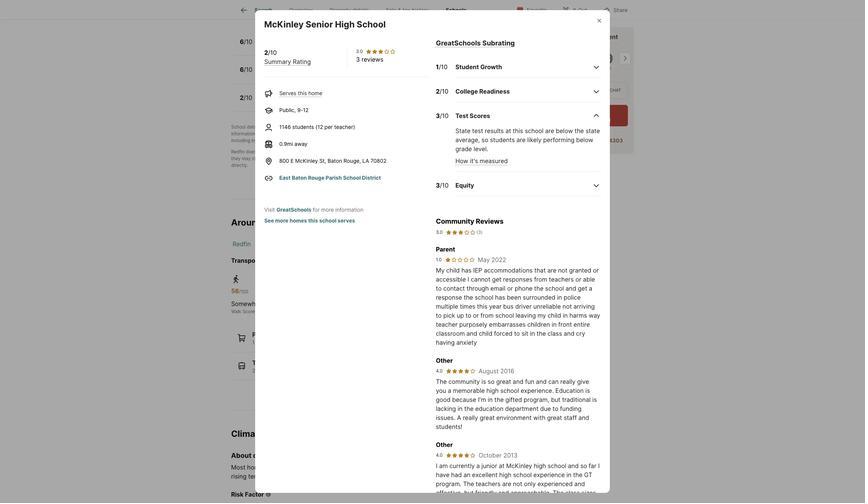 Task type: describe. For each thing, give the bounding box(es) containing it.
0.8mi
[[351, 43, 364, 49]]

multiple
[[436, 303, 458, 310]]

it's
[[470, 157, 478, 165]]

6 for 6 /10
[[240, 66, 244, 73]]

is right "data"
[[258, 124, 261, 130]]

or up able
[[593, 266, 599, 274]]

in up front
[[563, 312, 568, 319]]

service
[[365, 149, 380, 155]]

temperatures
[[248, 473, 287, 480]]

first step, and conduct their own investigation to determine their desired schools or school districts, including by contacting and visiting the schools themselves.
[[231, 131, 504, 143]]

0 vertical spatial from
[[534, 276, 548, 283]]

the inside 'the community is so great and fun and can really give you a memorable high school experience. education is good because i'm in the gifted program, but traditional is lacking in the education department due to funding issues. a really great environment with great staff and students!'
[[436, 378, 447, 385]]

serves inside mckinley senior high school public, 9-12 • serves this home • 0.9mi
[[296, 99, 313, 105]]

my child has iep accommodations that are not granted or accessible i cannot get responses from teachers or able to contact through email or phone the school and get a response the school has been surrounded in police multiple times this year bus driver unreliable not arriving to pick up to or from school leaving my child in harms way teacher purposely embarrasses children in front entire classroom and child forced to sit in the class and cry having anxiety
[[436, 266, 601, 346]]

due inside most homes have some risk of natural disasters, and may be impacted by climate change due to rising temperatures and sea levels.
[[487, 464, 497, 471]]

rating 4.0 out of 5 element for am
[[446, 452, 476, 458]]

0 vertical spatial 3.0
[[356, 48, 363, 54]]

2 vertical spatial high
[[500, 471, 512, 479]]

so inside i am currently a junior at mckinley high school and so far i have had an excellent high school experience in the gt program. the teachers are not only experienced and effective, but friendly and approachable. the class sizes are great and you become close with your classmates
[[581, 462, 587, 470]]

1 horizontal spatial 3.0
[[436, 229, 443, 235]]

the inside guaranteed to be accurate. to verify school enrollment eligibility, contact the school district directly.
[[451, 156, 458, 161]]

and down front
[[564, 330, 575, 337]]

next image
[[619, 52, 631, 64]]

are down effective,
[[436, 498, 445, 503]]

0 horizontal spatial 2 /10
[[240, 94, 252, 101]]

school up only
[[513, 471, 532, 479]]

and up contacting
[[257, 131, 265, 137]]

school inside mckinley senior high school public, 9-12 • serves this home • 0.9mi
[[325, 91, 346, 98]]

factor
[[245, 491, 264, 498]]

and down ,
[[313, 131, 321, 137]]

1 horizontal spatial baton
[[328, 157, 342, 164]]

climate risks
[[231, 429, 286, 439]]

school inside state test results at this school are below the state average, so students are likely performing below grade level.
[[525, 127, 544, 135]]

high for mckinley senior high school public, 9-12 • serves this home • 0.9mi
[[310, 91, 324, 98]]

tour for tour via video chat
[[575, 88, 587, 93]]

schedule
[[555, 109, 582, 117]]

at for 12:00
[[586, 117, 590, 123]]

the inside i am currently a junior at mckinley high school and so far i have had an excellent high school experience in the gt program. the teachers are not only experienced and effective, but friendly and approachable. the class sizes are great and you become close with your classmates
[[573, 471, 583, 479]]

ratings
[[266, 131, 281, 137]]

0 horizontal spatial baton
[[292, 174, 307, 181]]

history
[[412, 7, 429, 13]]

august 2016
[[479, 367, 515, 375]]

or inside first step, and conduct their own investigation to determine their desired schools or school districts, including by contacting and visiting the schools themselves.
[[465, 131, 469, 137]]

are inside 'my child has iep accommodations that are not granted or accessible i cannot get responses from teachers or able to contact through email or phone the school and get a response the school has been surrounded in police multiple times this year bus driver unreliable not arriving to pick up to or from school leaving my child in harms way teacher purposely embarrasses children in front entire classroom and child forced to sit in the class and cry having anxiety'
[[548, 266, 557, 274]]

had
[[451, 471, 462, 479]]

1 3 /10 from the top
[[436, 112, 449, 120]]

senior for mckinley senior high school
[[306, 19, 333, 30]]

/10 inside 2 /10 summary rating
[[268, 49, 277, 56]]

to inside most homes have some risk of natural disasters, and may be impacted by climate change due to rising temperatures and sea levels.
[[499, 464, 505, 471]]

home inside the mckinley senior high school dialog
[[309, 90, 322, 96]]

most homes have some risk of natural disasters, and may be impacted by climate change due to rising temperatures and sea levels.
[[231, 464, 505, 480]]

/10 left college
[[440, 88, 449, 95]]

natural
[[320, 464, 339, 471]]

0.9mi away
[[279, 141, 308, 147]]

0 vertical spatial with
[[537, 33, 550, 41]]

august
[[479, 367, 499, 375]]

0 horizontal spatial 2
[[240, 94, 244, 101]]

and left 'fun'
[[513, 378, 524, 385]]

schools
[[446, 7, 467, 13]]

0 vertical spatial rating 3.0 out of 5 element
[[366, 48, 396, 54]]

and down gt
[[575, 480, 585, 488]]

is right traditional
[[593, 396, 597, 403]]

• up teacher)
[[341, 99, 344, 105]]

are up become
[[503, 480, 512, 488]]

about
[[231, 452, 252, 459]]

have inside most homes have some risk of natural disasters, and may be impacted by climate change due to rising temperatures and sea levels.
[[268, 464, 281, 471]]

the up times at the bottom right of the page
[[464, 294, 473, 301]]

including
[[231, 138, 250, 143]]

school down service
[[374, 156, 388, 161]]

12 inside the mckinley senior high school dialog
[[303, 107, 309, 113]]

via
[[588, 88, 595, 93]]

2 inside 2 /10 summary rating
[[264, 49, 268, 56]]

so inside state test results at this school are below the state average, so students are likely performing below grade level.
[[482, 136, 489, 144]]

renters
[[442, 124, 458, 130]]

rating 4.0 out of 5 element for community
[[446, 368, 476, 374]]

great left staff on the bottom right of page
[[547, 414, 562, 421]]

to up response
[[436, 285, 442, 292]]

or down granted
[[576, 276, 582, 283]]

2 horizontal spatial the
[[553, 489, 564, 497]]

school up the experience
[[548, 462, 567, 470]]

they
[[231, 156, 241, 161]]

and up the "redfin does not endorse or guarantee this information."
[[282, 138, 290, 143]]

to left the pick
[[436, 312, 442, 319]]

2 horizontal spatial high
[[534, 462, 546, 470]]

rating inside 2 /10 summary rating
[[293, 58, 311, 65]]

schools tab
[[438, 1, 475, 19]]

1 vertical spatial the
[[463, 480, 474, 488]]

by inside most homes have some risk of natural disasters, and may be impacted by climate change due to rising temperatures and sea levels.
[[433, 464, 440, 471]]

• left 2.2mi
[[338, 71, 341, 77]]

the down children
[[537, 330, 546, 337]]

70802
[[371, 157, 387, 164]]

contacting
[[258, 138, 281, 143]]

change for due
[[464, 464, 485, 471]]

class inside i am currently a junior at mckinley high school and so far i have had an excellent high school experience in the gt program. the teachers are not only experienced and effective, but friendly and approachable. the class sizes are great and you become close with your classmates
[[566, 489, 580, 497]]

in right sit
[[530, 330, 535, 337]]

rising
[[231, 473, 247, 480]]

to left sit
[[514, 330, 520, 337]]

1 vertical spatial schools
[[316, 138, 332, 143]]

56 /100
[[231, 287, 248, 295]]

0 vertical spatial risks
[[266, 429, 286, 439]]

in right the i'm
[[488, 396, 493, 403]]

verify
[[360, 156, 372, 161]]

near
[[277, 257, 290, 264]]

, a nonprofit organization. redfin recommends buyers and renters use greatschools information and ratings as a
[[231, 124, 496, 137]]

(3)
[[477, 229, 483, 235]]

a right ask
[[541, 137, 544, 144]]

1 vertical spatial risks
[[279, 452, 295, 459]]

this down visit
[[265, 217, 281, 228]]

entire
[[574, 321, 590, 328]]

impacted
[[405, 464, 431, 471]]

ask
[[530, 137, 540, 144]]

may inside school service boundaries are intended to be used as a reference only; they may change and are not
[[242, 156, 251, 161]]

2 /10 inside the mckinley senior high school dialog
[[436, 88, 449, 95]]

this inside mckinley senior high school public, 9-12 • serves this home • 0.9mi
[[315, 99, 324, 105]]

0 vertical spatial climate
[[253, 452, 278, 459]]

as inside school service boundaries are intended to be used as a reference only; they may change and are not
[[459, 149, 464, 155]]

are down endorse at the top left of page
[[278, 156, 285, 161]]

but inside 'the community is so great and fun and can really give you a memorable high school experience. education is good because i'm in the gifted program, but traditional is lacking in the education department due to funding issues. a really great environment with great staff and students!'
[[551, 396, 561, 403]]

not right does
[[258, 149, 265, 155]]

favorite
[[527, 7, 547, 13]]

1 inside the mckinley senior high school dialog
[[436, 63, 439, 71]]

serves inside the mckinley senior high school dialog
[[279, 90, 297, 96]]

a left premier
[[552, 33, 555, 41]]

a inside i am currently a junior at mckinley high school and so far i have had an excellent high school experience in the gt program. the teachers are not only experienced and effective, but friendly and approachable. the class sizes are great and you become close with your classmates
[[477, 462, 480, 470]]

school inside 'glasgow middle school public, 6-8 • serves this home • 2.2mi'
[[309, 63, 330, 70]]

school service boundaries are intended to be used as a reference only; they may change and are not
[[231, 149, 501, 161]]

about climate risks
[[231, 452, 295, 459]]

1 inside places 1 grocery, 26 restaurants, 4 parks
[[252, 339, 255, 346]]

teachers inside i am currently a junior at mckinley high school and so far i have had an excellent high school experience in the gt program. the teachers are not only experienced and effective, but friendly and approachable. the class sizes are great and you become close with your classmates
[[476, 480, 501, 488]]

have inside i am currently a junior at mckinley high school and so far i have had an excellent high school experience in the gt program. the teachers are not only experienced and effective, but friendly and approachable. the class sizes are great and you become close with your classmates
[[436, 471, 450, 479]]

0 vertical spatial rating
[[291, 12, 307, 18]]

this up st,
[[313, 149, 321, 155]]

with inside 'the community is so great and fun and can really give you a memorable high school experience. education is good because i'm in the gifted program, but traditional is lacking in the education department due to funding issues. a really great environment with great staff and students!'
[[534, 414, 546, 421]]

with inside i am currently a junior at mckinley high school and so far i have had an excellent high school experience in the gt program. the teachers are not only experienced and effective, but friendly and approachable. the class sizes are great and you become close with your classmates
[[529, 498, 541, 503]]

1 horizontal spatial e
[[307, 257, 311, 264]]

property details
[[330, 7, 369, 13]]

in left the police
[[557, 294, 562, 301]]

excellent
[[472, 471, 498, 479]]

teacher
[[436, 321, 458, 328]]

1 horizontal spatial really
[[561, 378, 576, 385]]

the down because
[[465, 405, 474, 412]]

redfin does not endorse or guarantee this information.
[[231, 149, 348, 155]]

climate inside most homes have some risk of natural disasters, and may be impacted by climate change due to rising temperatures and sea levels.
[[442, 464, 462, 471]]

the up surrounded
[[535, 285, 544, 292]]

2 horizontal spatial 2
[[436, 88, 440, 95]]

home inside mckinley senior high school public, 9-12 • serves this home • 0.9mi
[[325, 99, 339, 105]]

middle
[[288, 63, 308, 70]]

0 vertical spatial 3
[[356, 56, 360, 63]]

through
[[467, 285, 489, 292]]

a right ,
[[320, 124, 323, 130]]

and up the police
[[566, 285, 577, 292]]

teachers inside 'my child has iep accommodations that are not granted or accessible i cannot get responses from teachers or able to contact through email or phone the school and get a response the school has been surrounded in police multiple times this year bus driver unreliable not arriving to pick up to or from school leaving my child in harms way teacher purposely embarrasses children in front entire classroom and child forced to sit in the class and cry having anxiety'
[[549, 276, 574, 283]]

to inside school service boundaries are intended to be used as a reference only; they may change and are not
[[435, 149, 439, 155]]

determine
[[396, 131, 418, 137]]

this up public, 9-12
[[298, 90, 307, 96]]

and up become
[[499, 489, 509, 497]]

or up '800'
[[285, 149, 289, 155]]

eligibility,
[[413, 156, 432, 161]]

high for mckinley senior high school
[[335, 19, 355, 30]]

mckinley down guarantee on the left top
[[295, 157, 318, 164]]

this inside 'glasgow middle school public, 6-8 • serves this home • 2.2mi'
[[313, 71, 322, 77]]

great inside i am currently a junior at mckinley high school and so far i have had an excellent high school experience in the gt program. the teachers are not only experienced and effective, but friendly and approachable. the class sizes are great and you become close with your classmates
[[447, 498, 462, 503]]

1 horizontal spatial child
[[479, 330, 493, 337]]

0.9mi inside the mckinley senior high school dialog
[[279, 141, 293, 147]]

(225)
[[581, 137, 595, 144]]

la
[[363, 157, 369, 164]]

fun
[[525, 378, 535, 385]]

and down the an
[[463, 498, 474, 503]]

school down grade
[[459, 156, 473, 161]]

1 vertical spatial really
[[463, 414, 478, 421]]

4.0 for i
[[436, 452, 443, 458]]

by inside first step, and conduct their own investigation to determine their desired schools or school districts, including by contacting and visiting the schools themselves.
[[252, 138, 257, 143]]

mckinley senior high school element
[[264, 10, 395, 30]]

in left front
[[552, 321, 557, 328]]

mckinley senior high school public, 9-12 • serves this home • 0.9mi
[[261, 91, 359, 105]]

district
[[475, 156, 489, 161]]

transit
[[252, 359, 273, 366]]

score
[[243, 309, 255, 314]]

mckinley inside i am currently a junior at mckinley high school and so far i have had an excellent high school experience in the gt program. the teachers are not only experienced and effective, but friendly and approachable. the class sizes are great and you become close with your classmates
[[506, 462, 532, 470]]

0 vertical spatial more
[[321, 206, 334, 213]]

/10 left glasgow
[[244, 66, 253, 73]]

this down "visit greatschools for more information"
[[308, 217, 318, 224]]

see more homes this school serves
[[264, 217, 355, 224]]

so inside 'the community is so great and fun and can really give you a memorable high school experience. education is good because i'm in the gifted program, but traditional is lacking in the education department due to funding issues. a really great environment with great staff and students!'
[[488, 378, 495, 385]]

provided
[[263, 124, 281, 130]]

not left granted
[[558, 266, 568, 274]]

serves inside 6 /10 public, prek-5 • serves this home • 0.8mi
[[302, 43, 319, 49]]

school inside school service boundaries are intended to be used as a reference only; they may change and are not
[[349, 149, 364, 155]]

1 vertical spatial get
[[578, 285, 588, 292]]

/10 inside 6 /10 public, prek-5 • serves this home • 0.8mi
[[244, 38, 253, 45]]

1 vertical spatial has
[[495, 294, 505, 301]]

or up 'purposely'
[[473, 312, 479, 319]]

2 vertical spatial 3
[[436, 182, 440, 189]]

/10 left equity
[[440, 182, 449, 189]]

become
[[488, 498, 511, 503]]

0 horizontal spatial more
[[275, 217, 289, 224]]

public, inside 'glasgow middle school public, 6-8 • serves this home • 2.2mi'
[[261, 71, 278, 77]]

and down some in the left bottom of the page
[[288, 473, 299, 480]]

used
[[447, 149, 458, 155]]

grade
[[456, 145, 472, 153]]

0 horizontal spatial get
[[492, 276, 502, 283]]

/10 left student
[[439, 63, 448, 71]]

redfin up transportation
[[233, 240, 251, 248]]

or up been
[[507, 285, 513, 292]]

sale & tax history
[[386, 7, 429, 13]]

around
[[231, 217, 263, 228]]

in up a
[[458, 405, 463, 412]]

tour via video chat
[[575, 88, 621, 93]]

and up desired on the top of page
[[433, 124, 441, 130]]

school down through
[[475, 294, 494, 301]]

tour for tour with a redfin premier agent
[[523, 33, 536, 41]]

6 /10
[[240, 66, 253, 73]]

granted
[[569, 266, 592, 274]]

the up education
[[495, 396, 504, 403]]

/10 up renters
[[440, 112, 449, 120]]

your
[[543, 498, 555, 503]]

3 reviews
[[356, 56, 384, 63]]

2 horizontal spatial i
[[599, 462, 600, 470]]

0 horizontal spatial has
[[462, 266, 472, 274]]

i inside 'my child has iep accommodations that are not granted or accessible i cannot get responses from teachers or able to contact through email or phone the school and get a response the school has been surrounded in police multiple times this year bus driver unreliable not arriving to pick up to or from school leaving my child in harms way teacher purposely embarrasses children in front entire classroom and child forced to sit in the class and cry having anxiety'
[[468, 276, 469, 283]]

800
[[279, 157, 289, 164]]

school down for at the top
[[319, 217, 337, 224]]

measured
[[480, 157, 508, 165]]

/10 down 6 /10
[[244, 94, 252, 101]]

school inside 'the community is so great and fun and can really give you a memorable high school experience. education is good because i'm in the gifted program, but traditional is lacking in the education department due to funding issues. a really great environment with great staff and students!'
[[501, 387, 519, 394]]

available:
[[551, 117, 571, 123]]

subrating
[[483, 39, 515, 47]]

9- inside the mckinley senior high school dialog
[[297, 107, 303, 113]]

1 horizontal spatial schools
[[447, 131, 464, 137]]

are up enrollment
[[407, 149, 413, 155]]

this inside 6 /10 public, prek-5 • serves this home • 0.8mi
[[320, 43, 329, 49]]

0 vertical spatial below
[[556, 127, 573, 135]]

to right up
[[466, 312, 472, 319]]

0 horizontal spatial from
[[481, 312, 494, 319]]

able
[[583, 276, 595, 283]]

the inside first step, and conduct their own investigation to determine their desired schools or school districts, including by contacting and visiting the schools themselves.
[[308, 138, 315, 143]]

great down education
[[480, 414, 495, 421]]

0 vertical spatial summary
[[266, 12, 290, 18]]

is down give
[[586, 387, 590, 394]]

intended
[[415, 149, 434, 155]]

• right 5
[[297, 43, 300, 49]]

experienced
[[538, 480, 573, 488]]

scores
[[470, 112, 490, 120]]

students!
[[436, 423, 463, 430]]

only;
[[490, 149, 501, 155]]

directly.
[[231, 163, 248, 168]]

school up surrounded
[[546, 285, 564, 292]]

environment
[[497, 414, 532, 421]]

school left "data"
[[231, 124, 246, 130]]

due inside 'the community is so great and fun and can really give you a memorable high school experience. education is good because i'm in the gifted program, but traditional is lacking in the education department due to funding issues. a really great environment with great staff and students!'
[[540, 405, 551, 412]]

6-
[[279, 71, 285, 77]]

teacher)
[[334, 124, 355, 130]]

homes inside the mckinley senior high school dialog
[[290, 217, 307, 224]]

glasgow middle school public, 6-8 • serves this home • 2.2mi
[[261, 63, 357, 77]]

are up the ask a question link
[[545, 127, 555, 135]]

phone
[[515, 285, 533, 292]]

not inside school service boundaries are intended to be used as a reference only; they may change and are not
[[286, 156, 293, 161]]

be inside school service boundaries are intended to be used as a reference only; they may change and are not
[[440, 149, 446, 155]]

performing
[[544, 136, 575, 144]]

e inside dialog
[[291, 157, 294, 164]]

(225) 240-4303 link
[[581, 137, 623, 144]]

4.0 for the
[[436, 368, 443, 374]]

and left far
[[568, 462, 579, 470]]

public, inside 6 /10 public, prek-5 • serves this home • 0.8mi
[[261, 43, 278, 49]]

transportation near 1637 e lakeshore dr
[[231, 257, 351, 264]]

step,
[[301, 131, 312, 137]]

home inside 6 /10 public, prek-5 • serves this home • 0.8mi
[[331, 43, 345, 49]]

gt
[[584, 471, 593, 479]]

and down 'purposely'
[[467, 330, 477, 337]]

0 horizontal spatial i
[[436, 462, 438, 470]]

1 vertical spatial rating 3.0 out of 5 element
[[446, 229, 476, 236]]

a left first
[[288, 131, 291, 137]]

department
[[505, 405, 539, 412]]

as inside , a nonprofit organization. redfin recommends buyers and renters use greatschools information and ratings as a
[[282, 131, 287, 137]]



Task type: vqa. For each thing, say whether or not it's contained in the screenshot.
apartment to the left
no



Task type: locate. For each thing, give the bounding box(es) containing it.
premier
[[577, 33, 600, 41]]

1 vertical spatial below
[[577, 136, 594, 144]]

2 3 /10 from the top
[[436, 182, 449, 189]]

an
[[464, 471, 471, 479]]

1 vertical spatial rating 4.0 out of 5 element
[[446, 452, 476, 458]]

9- inside mckinley senior high school public, 9-12 • serves this home • 0.9mi
[[279, 99, 285, 105]]

classroom
[[436, 330, 465, 337]]

1 vertical spatial contact
[[444, 285, 465, 292]]

x-
[[573, 7, 579, 13]]

1 vertical spatial due
[[487, 464, 497, 471]]

2 horizontal spatial be
[[440, 149, 446, 155]]

home inside 'glasgow middle school public, 6-8 • serves this home • 2.2mi'
[[323, 71, 337, 77]]

at inside schedule tour next available: today at 12:00 pm
[[586, 117, 590, 123]]

0 vertical spatial rating 4.0 out of 5 element
[[446, 368, 476, 374]]

education
[[556, 387, 584, 394]]

0.9mi up organization.
[[345, 99, 359, 105]]

to down 'information.'
[[320, 156, 325, 161]]

1 horizontal spatial more
[[321, 206, 334, 213]]

close
[[512, 498, 527, 503]]

with
[[537, 33, 550, 41], [534, 414, 546, 421], [529, 498, 541, 503]]

child down unreliable
[[548, 312, 561, 319]]

public, up provided
[[261, 99, 278, 105]]

0 vertical spatial students
[[292, 124, 314, 130]]

1 6 from the top
[[240, 38, 244, 45]]

redfin up they at the top left
[[231, 149, 245, 155]]

class inside 'my child has iep accommodations that are not granted or accessible i cannot get responses from teachers or able to contact through email or phone the school and get a response the school has been surrounded in police multiple times this year bus driver unreliable not arriving to pick up to or from school leaving my child in harms way teacher purposely embarrasses children in front entire classroom and child forced to sit in the class and cry having anxiety'
[[548, 330, 562, 337]]

1 /10
[[436, 63, 448, 71]]

school inside first step, and conduct their own investigation to determine their desired schools or school districts, including by contacting and visiting the schools themselves.
[[471, 131, 485, 137]]

1 vertical spatial e
[[307, 257, 311, 264]]

rating 3.0 out of 5 element
[[366, 48, 396, 54], [446, 229, 476, 236]]

• up public, 9-12
[[292, 99, 295, 105]]

rating down 5
[[293, 58, 311, 65]]

sit
[[522, 330, 529, 337]]

1 vertical spatial change
[[464, 464, 485, 471]]

1 horizontal spatial by
[[283, 124, 288, 130]]

data
[[247, 124, 257, 130]]

6 for 6 /10 public, prek-5 • serves this home • 0.8mi
[[240, 38, 244, 45]]

times
[[460, 303, 476, 310]]

1 horizontal spatial has
[[495, 294, 505, 301]]

really up the education
[[561, 378, 576, 385]]

1 horizontal spatial at
[[506, 127, 511, 135]]

,
[[318, 124, 319, 130]]

2 other from the top
[[436, 441, 453, 448]]

are left 'likely' on the right
[[517, 136, 526, 144]]

give
[[578, 378, 589, 385]]

climate up temperatures
[[253, 452, 278, 459]]

9- up public, 9-12
[[279, 99, 285, 105]]

serves this home
[[279, 90, 322, 96]]

1 vertical spatial more
[[275, 217, 289, 224]]

1 horizontal spatial below
[[577, 136, 594, 144]]

first
[[292, 131, 300, 137]]

1 vertical spatial so
[[488, 378, 495, 385]]

serves inside 'glasgow middle school public, 6-8 • serves this home • 2.2mi'
[[294, 71, 311, 77]]

2 4.0 from the top
[[436, 452, 443, 458]]

other for am
[[436, 441, 453, 448]]

have down am on the bottom right of the page
[[436, 471, 450, 479]]

1 horizontal spatial high
[[335, 19, 355, 30]]

1 vertical spatial 3 /10
[[436, 182, 449, 189]]

pm
[[604, 117, 611, 123]]

having
[[436, 339, 455, 346]]

tab list
[[231, 0, 481, 19]]

mckinley senior high school dialog
[[255, 10, 610, 503]]

3
[[356, 56, 360, 63], [436, 112, 440, 120], [436, 182, 440, 189]]

and right the disasters,
[[370, 464, 381, 471]]

i
[[468, 276, 469, 283], [436, 462, 438, 470], [599, 462, 600, 470]]

1.0
[[436, 257, 442, 262]]

information.
[[322, 149, 348, 155]]

is down august
[[482, 378, 486, 385]]

desired
[[430, 131, 446, 137]]

1
[[436, 63, 439, 71], [252, 339, 255, 346]]

senior inside dialog
[[306, 19, 333, 30]]

0 horizontal spatial students
[[292, 124, 314, 130]]

prek-
[[279, 43, 293, 49]]

None button
[[527, 42, 557, 75], [560, 42, 591, 74], [594, 42, 624, 74], [527, 42, 557, 75], [560, 42, 591, 74], [594, 42, 624, 74]]

senior for mckinley senior high school public, 9-12 • serves this home • 0.9mi
[[290, 91, 309, 98]]

1637
[[291, 257, 306, 264]]

high down property details
[[335, 19, 355, 30]]

1 horizontal spatial 2 /10
[[436, 88, 449, 95]]

0 vertical spatial e
[[291, 157, 294, 164]]

12:00
[[591, 117, 603, 123]]

per
[[325, 124, 333, 130]]

climate up program.
[[442, 464, 462, 471]]

2 6 from the top
[[240, 66, 244, 73]]

the down "used"
[[451, 156, 458, 161]]

mckinley inside mckinley senior high school element
[[264, 19, 304, 30]]

school down details
[[357, 19, 386, 30]]

share button
[[597, 2, 634, 17]]

2 their from the left
[[419, 131, 429, 137]]

and up experience.
[[536, 378, 547, 385]]

rating 4.0 out of 5 element
[[446, 368, 476, 374], [446, 452, 476, 458]]

at inside i am currently a junior at mckinley high school and so far i have had an excellent high school experience in the gt program. the teachers are not only experienced and effective, but friendly and approachable. the class sizes are great and you become close with your classmates
[[499, 462, 505, 470]]

high down 'glasgow middle school public, 6-8 • serves this home • 2.2mi'
[[310, 91, 324, 98]]

1 vertical spatial climate
[[442, 464, 462, 471]]

risk
[[300, 464, 310, 471]]

school right "middle"
[[309, 63, 330, 70]]

information inside the mckinley senior high school dialog
[[336, 206, 364, 213]]

1 vertical spatial be
[[326, 156, 331, 161]]

may
[[242, 156, 251, 161], [382, 464, 394, 471]]

students inside state test results at this school are below the state average, so students are likely performing below grade level.
[[490, 136, 515, 144]]

contact inside 'my child has iep accommodations that are not granted or accessible i cannot get responses from teachers or able to contact through email or phone the school and get a response the school has been surrounded in police multiple times this year bus driver unreliable not arriving to pick up to or from school leaving my child in harms way teacher purposely embarrasses children in front entire classroom and child forced to sit in the class and cry having anxiety'
[[444, 285, 465, 292]]

e right 1637
[[307, 257, 311, 264]]

0 horizontal spatial as
[[282, 131, 287, 137]]

greatschools link
[[277, 206, 312, 213]]

equity button
[[456, 175, 601, 196]]

lacking
[[436, 405, 456, 412]]

glasgow
[[261, 63, 287, 70]]

0 vertical spatial as
[[282, 131, 287, 137]]

results
[[485, 127, 504, 135]]

2 horizontal spatial child
[[548, 312, 561, 319]]

as down 1146
[[282, 131, 287, 137]]

serves
[[338, 217, 355, 224]]

1 horizontal spatial you
[[476, 498, 486, 503]]

29
[[596, 50, 614, 67]]

0 vertical spatial get
[[492, 276, 502, 283]]

their
[[341, 131, 351, 137], [419, 131, 429, 137]]

schedule tour next available: today at 12:00 pm
[[540, 109, 611, 123]]

0 vertical spatial child
[[447, 266, 460, 274]]

but inside i am currently a junior at mckinley high school and so far i have had an excellent high school experience in the gt program. the teachers are not only experienced and effective, but friendly and approachable. the class sizes are great and you become close with your classmates
[[464, 489, 474, 497]]

and inside school service boundaries are intended to be used as a reference only; they may change and are not
[[269, 156, 277, 161]]

• left 0.8mi
[[346, 43, 349, 49]]

not left only
[[513, 480, 523, 488]]

i right far
[[599, 462, 600, 470]]

0 vertical spatial 3 /10
[[436, 112, 449, 120]]

class down front
[[548, 330, 562, 337]]

public, inside mckinley senior high school public, 9-12 • serves this home • 0.9mi
[[261, 99, 278, 105]]

public, down glasgow
[[261, 71, 278, 77]]

1 vertical spatial as
[[459, 149, 464, 155]]

more right the see
[[275, 217, 289, 224]]

to inside guaranteed to be accurate. to verify school enrollment eligibility, contact the school district directly.
[[320, 156, 325, 161]]

greatschools subrating link
[[436, 39, 515, 47]]

2013
[[504, 451, 518, 459]]

other down students!
[[436, 441, 453, 448]]

from down the that
[[534, 276, 548, 283]]

0 vertical spatial 9-
[[279, 99, 285, 105]]

option
[[523, 82, 570, 99]]

student
[[456, 63, 479, 71]]

more right for at the top
[[321, 206, 334, 213]]

1 vertical spatial 12
[[303, 107, 309, 113]]

accommodations
[[484, 266, 533, 274]]

arriving
[[574, 303, 595, 310]]

1 horizontal spatial 9-
[[297, 107, 303, 113]]

serves this home link
[[279, 90, 322, 96]]

0 vertical spatial 12
[[285, 99, 290, 105]]

1 vertical spatial 9-
[[297, 107, 303, 113]]

1 horizontal spatial change
[[464, 464, 485, 471]]

in inside i am currently a junior at mckinley high school and so far i have had an excellent high school experience in the gt program. the teachers are not only experienced and effective, but friendly and approachable. the class sizes are great and you become close with your classmates
[[567, 471, 572, 479]]

2 vertical spatial at
[[499, 462, 505, 470]]

change inside most homes have some risk of natural disasters, and may be impacted by climate change due to rising temperatures and sea levels.
[[464, 464, 485, 471]]

e right '800'
[[291, 157, 294, 164]]

redfin left premier
[[557, 33, 576, 41]]

4.0 up am on the bottom right of the page
[[436, 452, 443, 458]]

summary inside 2 /10 summary rating
[[264, 58, 291, 65]]

test
[[456, 112, 469, 120]]

mckinley senior high school
[[264, 19, 386, 30]]

0 vertical spatial baton
[[328, 157, 342, 164]]

6 left glasgow
[[240, 66, 244, 73]]

3 /10
[[436, 112, 449, 120], [436, 182, 449, 189]]

school data is provided by greatschools
[[231, 124, 318, 130]]

grocery,
[[256, 339, 277, 346]]

greatschools summary rating link
[[231, 12, 307, 18]]

information inside , a nonprofit organization. redfin recommends buyers and renters use greatschools information and ratings as a
[[231, 131, 255, 137]]

mckinley down greatschools summary rating
[[264, 19, 304, 30]]

staff
[[564, 414, 577, 421]]

1 vertical spatial 6
[[240, 66, 244, 73]]

dr
[[344, 257, 351, 264]]

2 horizontal spatial by
[[433, 464, 440, 471]]

tour inside list box
[[575, 88, 587, 93]]

overview tab
[[281, 1, 321, 19]]

senior inside mckinley senior high school public, 9-12 • serves this home • 0.9mi
[[290, 91, 309, 98]]

0 vertical spatial but
[[551, 396, 561, 403]]

i left am on the bottom right of the page
[[436, 462, 438, 470]]

not down the police
[[563, 303, 572, 310]]

• right 8
[[289, 71, 292, 77]]

0.9mi inside mckinley senior high school public, 9-12 • serves this home • 0.9mi
[[345, 99, 359, 105]]

0 horizontal spatial child
[[447, 266, 460, 274]]

out
[[579, 7, 587, 13]]

because
[[452, 396, 477, 403]]

change inside school service boundaries are intended to be used as a reference only; they may change and are not
[[252, 156, 268, 161]]

serves down "middle"
[[294, 71, 311, 77]]

rouge
[[308, 174, 325, 181]]

public, inside the mckinley senior high school dialog
[[279, 107, 296, 113]]

redfin up investigation
[[373, 124, 387, 130]]

schools down renters
[[447, 131, 464, 137]]

serves up public, 9-12
[[279, 90, 297, 96]]

0 vertical spatial information
[[231, 131, 255, 137]]

0 horizontal spatial 0.9mi
[[279, 141, 293, 147]]

this inside state test results at this school are below the state average, so students are likely performing below grade level.
[[513, 127, 523, 135]]

1 horizontal spatial their
[[419, 131, 429, 137]]

a
[[552, 33, 555, 41], [320, 124, 323, 130], [288, 131, 291, 137], [541, 137, 544, 144], [465, 149, 467, 155], [589, 285, 593, 292], [448, 387, 452, 394], [477, 462, 480, 470]]

serves down serves this home link
[[296, 99, 313, 105]]

1 4.0 from the top
[[436, 368, 443, 374]]

1 horizontal spatial get
[[578, 285, 588, 292]]

may down does
[[242, 156, 251, 161]]

in up experienced
[[567, 471, 572, 479]]

4303
[[609, 137, 623, 144]]

high inside mckinley senior high school public, 9-12 • serves this home • 0.9mi
[[310, 91, 324, 98]]

1 vertical spatial high
[[310, 91, 324, 98]]

tour via video chat list box
[[523, 82, 628, 99]]

0 vertical spatial change
[[252, 156, 268, 161]]

tour down favorite "button"
[[523, 33, 536, 41]]

use
[[459, 124, 466, 130]]

2 vertical spatial so
[[581, 462, 587, 470]]

1 vertical spatial 3
[[436, 112, 440, 120]]

2.2mi
[[343, 71, 357, 77]]

a inside 'the community is so great and fun and can really give you a memorable high school experience. education is good because i'm in the gifted program, but traditional is lacking in the education department due to funding issues. a really great environment with great staff and students!'
[[448, 387, 452, 394]]

really right a
[[463, 414, 478, 421]]

a inside school service boundaries are intended to be used as a reference only; they may change and are not
[[465, 149, 467, 155]]

been
[[507, 294, 521, 301]]

1 vertical spatial class
[[566, 489, 580, 497]]

6 up 6 /10
[[240, 38, 244, 45]]

great down 2016
[[496, 378, 511, 385]]

due down program,
[[540, 405, 551, 412]]

a inside 'my child has iep accommodations that are not granted or accessible i cannot get responses from teachers or able to contact through email or phone the school and get a response the school has been surrounded in police multiple times this year bus driver unreliable not arriving to pick up to or from school leaving my child in harms way teacher purposely embarrasses children in front entire classroom and child forced to sit in the class and cry having anxiety'
[[589, 285, 593, 292]]

homes inside most homes have some risk of natural disasters, and may be impacted by climate change due to rising temperatures and sea levels.
[[247, 464, 266, 471]]

1 vertical spatial senior
[[290, 91, 309, 98]]

mckinley
[[264, 19, 304, 30], [261, 91, 288, 98], [295, 157, 318, 164], [506, 462, 532, 470]]

26
[[278, 339, 285, 346]]

2 vertical spatial child
[[479, 330, 493, 337]]

be inside guaranteed to be accurate. to verify school enrollment eligibility, contact the school district directly.
[[326, 156, 331, 161]]

redfin
[[557, 33, 576, 41], [373, 124, 387, 130], [231, 149, 245, 155], [233, 240, 251, 248]]

redfin inside , a nonprofit organization. redfin recommends buyers and renters use greatschools information and ratings as a
[[373, 124, 387, 130]]

senior
[[306, 19, 333, 30], [290, 91, 309, 98]]

leaving
[[516, 312, 536, 319]]

1 vertical spatial homes
[[247, 464, 266, 471]]

0 horizontal spatial 3.0
[[356, 48, 363, 54]]

1 horizontal spatial climate
[[442, 464, 462, 471]]

1 horizontal spatial 1
[[436, 63, 439, 71]]

likely
[[528, 136, 542, 144]]

at for mckinley
[[499, 462, 505, 470]]

to inside 'the community is so great and fun and can really give you a memorable high school experience. education is good because i'm in the gifted program, but traditional is lacking in the education department due to funding issues. a really great environment with great staff and students!'
[[553, 405, 559, 412]]

high down 2013
[[500, 471, 512, 479]]

0 vertical spatial homes
[[290, 217, 307, 224]]

mckinley inside mckinley senior high school public, 9-12 • serves this home • 0.9mi
[[261, 91, 288, 98]]

3 /10 up renters
[[436, 112, 449, 120]]

0 vertical spatial by
[[283, 124, 288, 130]]

the inside state test results at this school are below the state average, so students are likely performing below grade level.
[[575, 127, 584, 135]]

and right staff on the bottom right of page
[[579, 414, 589, 421]]

to inside first step, and conduct their own investigation to determine their desired schools or school districts, including by contacting and visiting the schools themselves.
[[391, 131, 395, 137]]

high inside dialog
[[335, 19, 355, 30]]

be inside most homes have some risk of natural disasters, and may be impacted by climate change due to rising temperatures and sea levels.
[[396, 464, 403, 471]]

contact down 'accessible'
[[444, 285, 465, 292]]

tab list containing search
[[231, 0, 481, 19]]

more
[[321, 206, 334, 213], [275, 217, 289, 224]]

3 up desired on the top of page
[[436, 112, 440, 120]]

up
[[457, 312, 464, 319]]

you inside i am currently a junior at mckinley high school and so far i have had an excellent high school experience in the gt program. the teachers are not only experienced and effective, but friendly and approachable. the class sizes are great and you become close with your classmates
[[476, 498, 486, 503]]

0 vertical spatial senior
[[306, 19, 333, 30]]

tour left via
[[575, 88, 587, 93]]

0 vertical spatial 6
[[240, 38, 244, 45]]

contact
[[434, 156, 450, 161], [444, 285, 465, 292]]

to left the funding
[[553, 405, 559, 412]]

contact inside guaranteed to be accurate. to verify school enrollment eligibility, contact the school district directly.
[[434, 156, 450, 161]]

0 horizontal spatial at
[[499, 462, 505, 470]]

school down "rouge,"
[[343, 174, 361, 181]]

experience.
[[521, 387, 554, 394]]

how it's measured link
[[456, 157, 508, 165]]

0 vertical spatial 0.9mi
[[345, 99, 359, 105]]

homes down greatschools link
[[290, 217, 307, 224]]

not inside i am currently a junior at mckinley high school and so far i have had an excellent high school experience in the gt program. the teachers are not only experienced and effective, but friendly and approachable. the class sizes are great and you become close with your classmates
[[513, 480, 523, 488]]

my
[[436, 266, 445, 274]]

0 horizontal spatial have
[[268, 464, 281, 471]]

2 vertical spatial with
[[529, 498, 541, 503]]

i left cannot
[[468, 276, 469, 283]]

school up gifted
[[501, 387, 519, 394]]

property details tab
[[321, 1, 378, 19]]

1 horizontal spatial but
[[551, 396, 561, 403]]

parent
[[436, 245, 455, 253]]

this inside 'my child has iep accommodations that are not granted or accessible i cannot get responses from teachers or able to contact through email or phone the school and get a response the school has been surrounded in police multiple times this year bus driver unreliable not arriving to pick up to or from school leaving my child in harms way teacher purposely embarrasses children in front entire classroom and child forced to sit in the class and cry having anxiety'
[[477, 303, 488, 310]]

this down test scores dropdown button
[[513, 127, 523, 135]]

mckinley down 6-
[[261, 91, 288, 98]]

you up good
[[436, 387, 446, 394]]

at inside state test results at this school are below the state average, so students are likely performing below grade level.
[[506, 127, 511, 135]]

you inside 'the community is so great and fun and can really give you a memorable high school experience. education is good because i'm in the gifted program, but traditional is lacking in the education department due to funding issues. a really great environment with great staff and students!'
[[436, 387, 446, 394]]

1 vertical spatial child
[[548, 312, 561, 319]]

visiting
[[291, 138, 306, 143]]

sale
[[386, 7, 397, 13]]

0 horizontal spatial schools
[[316, 138, 332, 143]]

guaranteed
[[295, 156, 319, 161]]

change for and
[[252, 156, 268, 161]]

greatschools inside , a nonprofit organization. redfin recommends buyers and renters use greatschools information and ratings as a
[[468, 124, 496, 130]]

school up embarrasses
[[496, 312, 514, 319]]

due down the october
[[487, 464, 497, 471]]

rating 1.0 out of 5 element
[[445, 257, 475, 263]]

approachable.
[[511, 489, 551, 497]]

summary
[[266, 12, 290, 18], [264, 58, 291, 65]]

baton down 'information.'
[[328, 157, 342, 164]]

favorite button
[[510, 2, 553, 17]]

may inside most homes have some risk of natural disasters, and may be impacted by climate change due to rising temperatures and sea levels.
[[382, 464, 394, 471]]

but left friendly
[[464, 489, 474, 497]]

sale & tax history tab
[[378, 1, 438, 19]]

has down the email at right bottom
[[495, 294, 505, 301]]

0 horizontal spatial may
[[242, 156, 251, 161]]

mckinley down 2013
[[506, 462, 532, 470]]

other for community
[[436, 357, 453, 364]]

with down favorite
[[537, 33, 550, 41]]

my
[[538, 312, 546, 319]]

home down greatschools link
[[283, 217, 306, 228]]

1 other from the top
[[436, 357, 453, 364]]

0 horizontal spatial climate
[[253, 452, 278, 459]]

at down "october 2013"
[[499, 462, 505, 470]]

1 horizontal spatial 2
[[264, 49, 268, 56]]

average,
[[456, 136, 480, 144]]

visit
[[264, 206, 275, 213]]

tax
[[403, 7, 411, 13]]

0 horizontal spatial their
[[341, 131, 351, 137]]

1 horizontal spatial homes
[[290, 217, 307, 224]]

1 vertical spatial 4.0
[[436, 452, 443, 458]]

high inside 'the community is so great and fun and can really give you a memorable high school experience. education is good because i'm in the gifted program, but traditional is lacking in the education department due to funding issues. a really great environment with great staff and students!'
[[487, 387, 499, 394]]

high up the experience
[[534, 462, 546, 470]]

0 horizontal spatial 9-
[[279, 99, 285, 105]]

1 rating 4.0 out of 5 element from the top
[[446, 368, 476, 374]]

1 horizontal spatial due
[[540, 405, 551, 412]]

1 vertical spatial rating
[[293, 58, 311, 65]]

2 rating 4.0 out of 5 element from the top
[[446, 452, 476, 458]]

a up how
[[465, 149, 467, 155]]

12 inside mckinley senior high school public, 9-12 • serves this home • 0.9mi
[[285, 99, 290, 105]]

great down effective,
[[447, 498, 462, 503]]

megabus
[[277, 367, 300, 374]]

reviews
[[362, 56, 384, 63]]

rating 4.0 out of 5 element up community
[[446, 368, 476, 374]]

1 horizontal spatial have
[[436, 471, 450, 479]]

1 vertical spatial but
[[464, 489, 474, 497]]

0 horizontal spatial below
[[556, 127, 573, 135]]

the
[[436, 378, 447, 385], [463, 480, 474, 488], [553, 489, 564, 497]]

1 horizontal spatial from
[[534, 276, 548, 283]]

1 their from the left
[[341, 131, 351, 137]]

1 horizontal spatial high
[[500, 471, 512, 479]]

0 horizontal spatial tour
[[523, 33, 536, 41]]

0 vertical spatial teachers
[[549, 276, 574, 283]]

home left 2.2mi
[[323, 71, 337, 77]]



